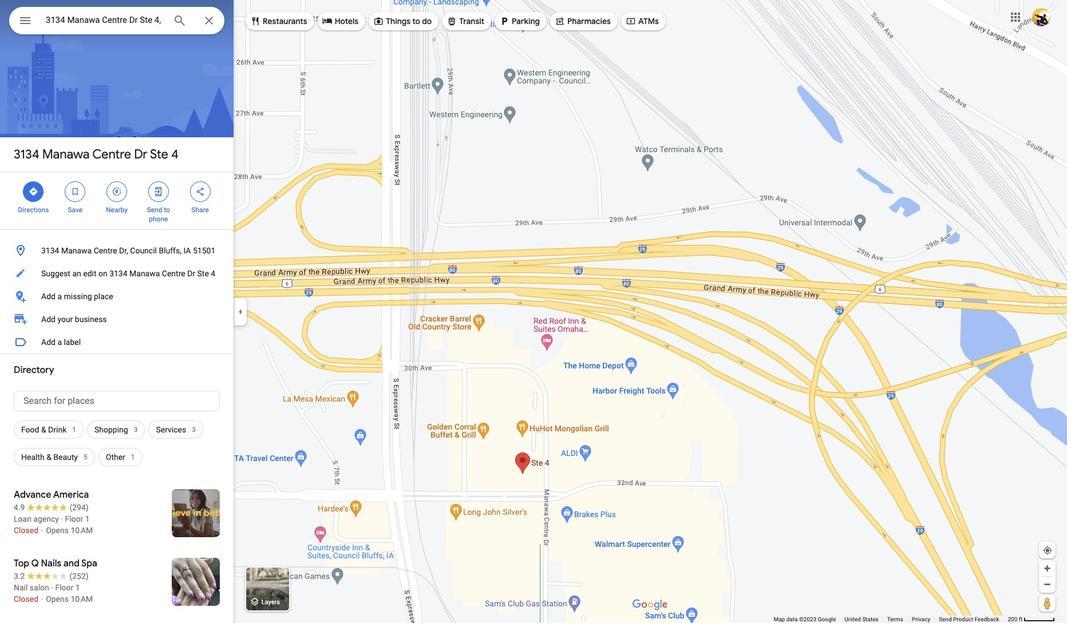 Task type: vqa. For each thing, say whether or not it's contained in the screenshot.


Task type: locate. For each thing, give the bounding box(es) containing it.
3134 up 
[[14, 147, 39, 163]]

0 vertical spatial a
[[57, 292, 62, 301]]

0 horizontal spatial ·
[[51, 584, 53, 593]]

10 am for top q nails and spa
[[71, 595, 93, 604]]

1 vertical spatial dr
[[187, 269, 195, 278]]

dr down ia
[[187, 269, 195, 278]]

3 right shopping
[[134, 426, 138, 434]]

 button
[[9, 7, 41, 37]]

1 right drink
[[72, 426, 76, 434]]

add for add your business
[[41, 315, 56, 324]]

layers
[[262, 599, 280, 607]]

· inside nail salon · floor 1 closed ⋅ opens 10 am
[[51, 584, 53, 593]]

ste up ""
[[150, 147, 168, 163]]

3134 for 3134 manawa centre dr, council bluffs, ia 51501
[[41, 246, 59, 255]]

3134 up suggest
[[41, 246, 59, 255]]

1 down (252)
[[75, 584, 80, 593]]

3134 for 3134 manawa centre dr ste 4
[[14, 147, 39, 163]]

actions for 3134 manawa centre dr ste 4 region
[[0, 172, 234, 230]]

0 vertical spatial 10 am
[[71, 526, 93, 536]]

1 horizontal spatial 3134
[[41, 246, 59, 255]]

0 horizontal spatial dr
[[134, 147, 148, 163]]

1 vertical spatial centre
[[94, 246, 117, 255]]

· down the 4.9 stars 294 reviews "image"
[[61, 515, 63, 524]]

centre up 
[[92, 147, 131, 163]]

1 horizontal spatial to
[[413, 16, 420, 26]]

opens for america
[[46, 526, 69, 536]]

business
[[75, 315, 107, 324]]

3134 manawa centre dr, council bluffs, ia 51501
[[41, 246, 216, 255]]

closed down nail
[[14, 595, 38, 604]]

·
[[61, 515, 63, 524], [51, 584, 53, 593]]

centre left the dr,
[[94, 246, 117, 255]]

manawa inside button
[[129, 269, 160, 278]]

1 add from the top
[[41, 292, 56, 301]]

floor down 3.2 stars 252 reviews image
[[55, 584, 73, 593]]

opens inside loan agency · floor 1 closed ⋅ opens 10 am
[[46, 526, 69, 536]]

manawa
[[42, 147, 90, 163], [61, 246, 92, 255], [129, 269, 160, 278]]

centre for dr,
[[94, 246, 117, 255]]

· down 3.2 stars 252 reviews image
[[51, 584, 53, 593]]

(294)
[[70, 503, 89, 513]]

closed inside loan agency · floor 1 closed ⋅ opens 10 am
[[14, 526, 38, 536]]

2 vertical spatial centre
[[162, 269, 185, 278]]

0 vertical spatial add
[[41, 292, 56, 301]]

hotels
[[335, 16, 359, 26]]

add down suggest
[[41, 292, 56, 301]]

add inside button
[[41, 292, 56, 301]]

3134 manawa centre dr ste 4 main content
[[0, 0, 234, 624]]

0 horizontal spatial 4
[[171, 147, 179, 163]]

1 horizontal spatial 4
[[211, 269, 215, 278]]

3134 inside button
[[109, 269, 128, 278]]

& right food
[[41, 426, 46, 435]]

top q nails and spa
[[14, 558, 97, 570]]

add
[[41, 292, 56, 301], [41, 315, 56, 324], [41, 338, 56, 347]]

3 inside shopping 3
[[134, 426, 138, 434]]

2 vertical spatial add
[[41, 338, 56, 347]]

centre inside button
[[94, 246, 117, 255]]

10 am down (252)
[[71, 595, 93, 604]]

advance
[[14, 490, 51, 501]]

send
[[147, 206, 162, 214], [939, 617, 952, 623]]

1 3 from the left
[[134, 426, 138, 434]]

3.2 stars 252 reviews image
[[14, 571, 89, 583]]

None text field
[[14, 391, 220, 412]]

⋅ for q
[[40, 595, 44, 604]]

4.9
[[14, 503, 25, 513]]

2 vertical spatial manawa
[[129, 269, 160, 278]]

0 vertical spatial opens
[[46, 526, 69, 536]]

0 horizontal spatial send
[[147, 206, 162, 214]]

google account: ben nelson  
(ben.nelson1980@gmail.com) image
[[1033, 8, 1051, 26]]

0 vertical spatial manawa
[[42, 147, 90, 163]]

manawa for 3134 manawa centre dr ste 4
[[42, 147, 90, 163]]

1 closed from the top
[[14, 526, 38, 536]]

&
[[41, 426, 46, 435], [46, 453, 51, 462]]

1 vertical spatial 4
[[211, 269, 215, 278]]

1 right other
[[131, 454, 135, 462]]

1 opens from the top
[[46, 526, 69, 536]]

1 horizontal spatial ste
[[197, 269, 209, 278]]

0 vertical spatial centre
[[92, 147, 131, 163]]

 things to do
[[374, 15, 432, 27]]

10 am down (294)
[[71, 526, 93, 536]]

restaurants
[[263, 16, 307, 26]]

map data ©2023 google
[[774, 617, 836, 623]]

0 horizontal spatial 3
[[134, 426, 138, 434]]

10 am
[[71, 526, 93, 536], [71, 595, 93, 604]]

map
[[774, 617, 785, 623]]

1 vertical spatial closed
[[14, 595, 38, 604]]

food
[[21, 426, 39, 435]]

4 inside button
[[211, 269, 215, 278]]

opens down agency
[[46, 526, 69, 536]]

footer
[[774, 616, 1008, 624]]

· for q
[[51, 584, 53, 593]]

manawa inside button
[[61, 246, 92, 255]]

0 vertical spatial closed
[[14, 526, 38, 536]]

privacy button
[[912, 616, 931, 624]]

1 vertical spatial &
[[46, 453, 51, 462]]

1 vertical spatial ·
[[51, 584, 53, 593]]

4
[[171, 147, 179, 163], [211, 269, 215, 278]]

floor for america
[[65, 515, 83, 524]]


[[500, 15, 510, 27]]

send inside "button"
[[939, 617, 952, 623]]

0 horizontal spatial ste
[[150, 147, 168, 163]]

1 vertical spatial to
[[164, 206, 170, 214]]

2 closed from the top
[[14, 595, 38, 604]]

⋅ down agency
[[40, 526, 44, 536]]

1 vertical spatial ⋅
[[40, 595, 44, 604]]

closed
[[14, 526, 38, 536], [14, 595, 38, 604]]

1 horizontal spatial send
[[939, 617, 952, 623]]

pharmacies
[[568, 16, 611, 26]]

1 ⋅ from the top
[[40, 526, 44, 536]]

0 vertical spatial 3134
[[14, 147, 39, 163]]

a left missing
[[57, 292, 62, 301]]

top
[[14, 558, 29, 570]]

floor
[[65, 515, 83, 524], [55, 584, 73, 593]]

add for add a label
[[41, 338, 56, 347]]

send left product
[[939, 617, 952, 623]]

to up phone on the top left
[[164, 206, 170, 214]]

dr inside button
[[187, 269, 195, 278]]

1 inside nail salon · floor 1 closed ⋅ opens 10 am
[[75, 584, 80, 593]]

2 add from the top
[[41, 315, 56, 324]]

2 10 am from the top
[[71, 595, 93, 604]]

an
[[72, 269, 81, 278]]

1 vertical spatial manawa
[[61, 246, 92, 255]]

3134 manawa centre dr ste 4
[[14, 147, 179, 163]]

10 am inside nail salon · floor 1 closed ⋅ opens 10 am
[[71, 595, 93, 604]]

opens inside nail salon · floor 1 closed ⋅ opens 10 am
[[46, 595, 69, 604]]

3 for services
[[192, 426, 196, 434]]

10 am inside loan agency · floor 1 closed ⋅ opens 10 am
[[71, 526, 93, 536]]

 pharmacies
[[555, 15, 611, 27]]

1 horizontal spatial &
[[46, 453, 51, 462]]

5
[[84, 454, 87, 462]]

to left do
[[413, 16, 420, 26]]

spa
[[81, 558, 97, 570]]

3134
[[14, 147, 39, 163], [41, 246, 59, 255], [109, 269, 128, 278]]

 atms
[[626, 15, 659, 27]]

footer containing map data ©2023 google
[[774, 616, 1008, 624]]

1 vertical spatial 10 am
[[71, 595, 93, 604]]

⋅ for america
[[40, 526, 44, 536]]

3 inside services 3
[[192, 426, 196, 434]]

opens
[[46, 526, 69, 536], [46, 595, 69, 604]]

united states
[[845, 617, 879, 623]]

floor for q
[[55, 584, 73, 593]]

0 vertical spatial to
[[413, 16, 420, 26]]

0 vertical spatial &
[[41, 426, 46, 435]]

 parking
[[500, 15, 540, 27]]

2 3 from the left
[[192, 426, 196, 434]]

2 opens from the top
[[46, 595, 69, 604]]

show your location image
[[1043, 546, 1053, 556]]

add left your
[[41, 315, 56, 324]]

3134 inside button
[[41, 246, 59, 255]]

1 vertical spatial add
[[41, 315, 56, 324]]

⋅ inside nail salon · floor 1 closed ⋅ opens 10 am
[[40, 595, 44, 604]]


[[626, 15, 636, 27]]

opens down salon
[[46, 595, 69, 604]]

centre
[[92, 147, 131, 163], [94, 246, 117, 255], [162, 269, 185, 278]]

dr
[[134, 147, 148, 163], [187, 269, 195, 278]]


[[250, 15, 261, 27]]

show street view coverage image
[[1040, 595, 1056, 612]]

manawa up 
[[42, 147, 90, 163]]

3134 right on
[[109, 269, 128, 278]]

edit
[[83, 269, 97, 278]]

closed down loan
[[14, 526, 38, 536]]

add a missing place button
[[0, 285, 234, 308]]

0 vertical spatial send
[[147, 206, 162, 214]]

2 a from the top
[[57, 338, 62, 347]]

0 vertical spatial 4
[[171, 147, 179, 163]]

0 vertical spatial dr
[[134, 147, 148, 163]]

to
[[413, 16, 420, 26], [164, 206, 170, 214]]

send inside send to phone
[[147, 206, 162, 214]]

floor down (294)
[[65, 515, 83, 524]]

2 vertical spatial 3134
[[109, 269, 128, 278]]

1 down (294)
[[85, 515, 90, 524]]

1 horizontal spatial ·
[[61, 515, 63, 524]]

a left 'label'
[[57, 338, 62, 347]]

loan
[[14, 515, 31, 524]]

add a label button
[[0, 331, 234, 354]]

1 10 am from the top
[[71, 526, 93, 536]]

floor inside nail salon · floor 1 closed ⋅ opens 10 am
[[55, 584, 73, 593]]

centre down "bluffs,"
[[162, 269, 185, 278]]

manawa up "an"
[[61, 246, 92, 255]]

dr up actions for 3134 manawa centre dr ste 4 region
[[134, 147, 148, 163]]

0 horizontal spatial to
[[164, 206, 170, 214]]

None field
[[46, 13, 164, 27]]

send up phone on the top left
[[147, 206, 162, 214]]

& right health
[[46, 453, 51, 462]]

51501
[[193, 246, 216, 255]]

america
[[53, 490, 89, 501]]

collapse side panel image
[[234, 306, 247, 318]]

other
[[106, 453, 125, 462]]

3 add from the top
[[41, 338, 56, 347]]

1 horizontal spatial 3
[[192, 426, 196, 434]]

add your business
[[41, 315, 107, 324]]

phone
[[149, 215, 168, 223]]

google
[[818, 617, 836, 623]]

· inside loan agency · floor 1 closed ⋅ opens 10 am
[[61, 515, 63, 524]]

1 vertical spatial send
[[939, 617, 952, 623]]

floor inside loan agency · floor 1 closed ⋅ opens 10 am
[[65, 515, 83, 524]]

0 vertical spatial ·
[[61, 515, 63, 524]]

 hotels
[[322, 15, 359, 27]]

0 vertical spatial ⋅
[[40, 526, 44, 536]]

add inside button
[[41, 338, 56, 347]]

⋅ down salon
[[40, 595, 44, 604]]


[[153, 186, 164, 198]]

closed inside nail salon · floor 1 closed ⋅ opens 10 am
[[14, 595, 38, 604]]

atms
[[639, 16, 659, 26]]

⋅ inside loan agency · floor 1 closed ⋅ opens 10 am
[[40, 526, 44, 536]]

1 vertical spatial a
[[57, 338, 62, 347]]

a inside "add a label" button
[[57, 338, 62, 347]]

· for america
[[61, 515, 63, 524]]

a inside button
[[57, 292, 62, 301]]

a
[[57, 292, 62, 301], [57, 338, 62, 347]]

shopping 3
[[95, 426, 138, 435]]

1 vertical spatial 3134
[[41, 246, 59, 255]]

0 horizontal spatial 3134
[[14, 147, 39, 163]]

missing
[[64, 292, 92, 301]]

share
[[191, 206, 209, 214]]

manawa down council
[[129, 269, 160, 278]]

1 horizontal spatial dr
[[187, 269, 195, 278]]

3 for shopping
[[134, 426, 138, 434]]

1 vertical spatial opens
[[46, 595, 69, 604]]

ste down 51501
[[197, 269, 209, 278]]

0 vertical spatial floor
[[65, 515, 83, 524]]

ia
[[184, 246, 191, 255]]

1 a from the top
[[57, 292, 62, 301]]

2 horizontal spatial 3134
[[109, 269, 128, 278]]

0 horizontal spatial &
[[41, 426, 46, 435]]

council
[[130, 246, 157, 255]]

(252)
[[70, 572, 89, 581]]

zoom in image
[[1044, 565, 1052, 573]]

⋅
[[40, 526, 44, 536], [40, 595, 44, 604]]

to inside  things to do
[[413, 16, 420, 26]]

2 ⋅ from the top
[[40, 595, 44, 604]]

add left 'label'
[[41, 338, 56, 347]]

1 vertical spatial ste
[[197, 269, 209, 278]]

privacy
[[912, 617, 931, 623]]

a for label
[[57, 338, 62, 347]]

save
[[68, 206, 82, 214]]

1 vertical spatial floor
[[55, 584, 73, 593]]

suggest an edit on 3134 manawa centre dr ste 4
[[41, 269, 215, 278]]

3 right "services" in the left of the page
[[192, 426, 196, 434]]

google maps element
[[0, 0, 1068, 624]]



Task type: describe. For each thing, give the bounding box(es) containing it.
terms button
[[888, 616, 904, 624]]

place
[[94, 292, 113, 301]]

manawa for 3134 manawa centre dr, council bluffs, ia 51501
[[61, 246, 92, 255]]

1 inside food & drink 1
[[72, 426, 76, 434]]

directions
[[18, 206, 49, 214]]

 restaurants
[[250, 15, 307, 27]]

ste inside suggest an edit on 3134 manawa centre dr ste 4 button
[[197, 269, 209, 278]]

label
[[64, 338, 81, 347]]

10 am for advance america
[[71, 526, 93, 536]]

zoom out image
[[1044, 581, 1052, 589]]

health
[[21, 453, 45, 462]]

q
[[31, 558, 39, 570]]

food & drink 1
[[21, 426, 76, 435]]

centre inside button
[[162, 269, 185, 278]]

0 vertical spatial ste
[[150, 147, 168, 163]]

add your business link
[[0, 308, 234, 331]]


[[555, 15, 565, 27]]

feedback
[[975, 617, 1000, 623]]

services 3
[[156, 426, 196, 435]]

send for send to phone
[[147, 206, 162, 214]]

drink
[[48, 426, 67, 435]]

1 inside loan agency · floor 1 closed ⋅ opens 10 am
[[85, 515, 90, 524]]

 transit
[[447, 15, 485, 27]]

loan agency · floor 1 closed ⋅ opens 10 am
[[14, 515, 93, 536]]

salon
[[30, 584, 49, 593]]

on
[[98, 269, 107, 278]]

suggest an edit on 3134 manawa centre dr ste 4 button
[[0, 262, 234, 285]]


[[28, 186, 39, 198]]

send to phone
[[147, 206, 170, 223]]

none text field inside 3134 manawa centre dr ste 4 main content
[[14, 391, 220, 412]]

footer inside google maps element
[[774, 616, 1008, 624]]

services
[[156, 426, 186, 435]]

4.9 stars 294 reviews image
[[14, 502, 89, 514]]

and
[[64, 558, 79, 570]]

a for missing
[[57, 292, 62, 301]]


[[322, 15, 333, 27]]

terms
[[888, 617, 904, 623]]

200
[[1008, 617, 1018, 623]]

none field inside 3134 manawa centre dr ste 4, council bluffs, ia 51501 field
[[46, 13, 164, 27]]

send for send product feedback
[[939, 617, 952, 623]]

add a missing place
[[41, 292, 113, 301]]

your
[[57, 315, 73, 324]]

health & beauty 5
[[21, 453, 87, 462]]

closed for advance
[[14, 526, 38, 536]]

shopping
[[95, 426, 128, 435]]

data
[[787, 617, 798, 623]]

1 inside other 1
[[131, 454, 135, 462]]

product
[[954, 617, 974, 623]]

nearby
[[106, 206, 128, 214]]

ft
[[1019, 617, 1023, 623]]

send product feedback
[[939, 617, 1000, 623]]

united states button
[[845, 616, 879, 624]]

beauty
[[53, 453, 78, 462]]

3134 manawa centre dr, council bluffs, ia 51501 button
[[0, 239, 234, 262]]

suggest
[[41, 269, 70, 278]]

advance america
[[14, 490, 89, 501]]

3.2
[[14, 572, 25, 581]]


[[447, 15, 457, 27]]


[[70, 186, 80, 198]]

200 ft button
[[1008, 617, 1056, 623]]

to inside send to phone
[[164, 206, 170, 214]]

parking
[[512, 16, 540, 26]]

transit
[[460, 16, 485, 26]]

centre for dr
[[92, 147, 131, 163]]

directory
[[14, 365, 54, 376]]

nail salon · floor 1 closed ⋅ opens 10 am
[[14, 584, 93, 604]]

opens for q
[[46, 595, 69, 604]]

add for add a missing place
[[41, 292, 56, 301]]

things
[[386, 16, 411, 26]]


[[112, 186, 122, 198]]

united
[[845, 617, 861, 623]]

add a label
[[41, 338, 81, 347]]

do
[[422, 16, 432, 26]]

3134 Manawa Centre Dr Ste 4, Council Bluffs, IA 51501 field
[[9, 7, 225, 34]]

& for drink
[[41, 426, 46, 435]]

200 ft
[[1008, 617, 1023, 623]]

agency
[[33, 515, 59, 524]]


[[18, 13, 32, 29]]

send product feedback button
[[939, 616, 1000, 624]]

& for beauty
[[46, 453, 51, 462]]


[[374, 15, 384, 27]]

closed for top
[[14, 595, 38, 604]]

bluffs,
[[159, 246, 182, 255]]


[[195, 186, 205, 198]]

 search field
[[9, 7, 225, 37]]

other 1
[[106, 453, 135, 462]]

©2023
[[800, 617, 817, 623]]

dr,
[[119, 246, 128, 255]]



